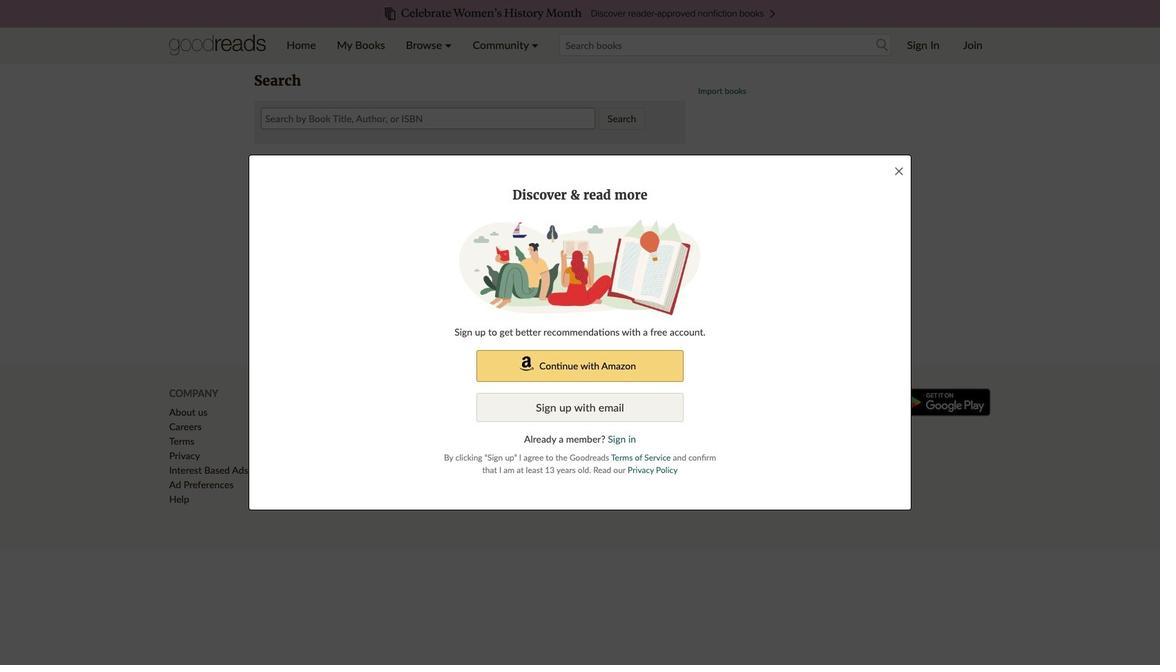 Task type: locate. For each thing, give the bounding box(es) containing it.
goodreads on linkedin image
[[531, 405, 552, 425]]

celebrate women's history month with new nonfiction image
[[28, 0, 1133, 28]]

menu
[[276, 28, 549, 62]]

None submit
[[599, 108, 645, 130]]

goodreads on instagram image
[[505, 405, 525, 425]]



Task type: vqa. For each thing, say whether or not it's contained in the screenshot.
submit
yes



Task type: describe. For each thing, give the bounding box(es) containing it.
goodreads on twitter image
[[476, 405, 497, 425]]

dismiss image
[[894, 166, 905, 177]]

Search for books to add to your shelves search field
[[559, 34, 891, 56]]

Search by Book Title, Author, or ISBN text field
[[261, 108, 595, 129]]

download app for android image
[[898, 388, 991, 416]]

Search books text field
[[559, 34, 891, 56]]



